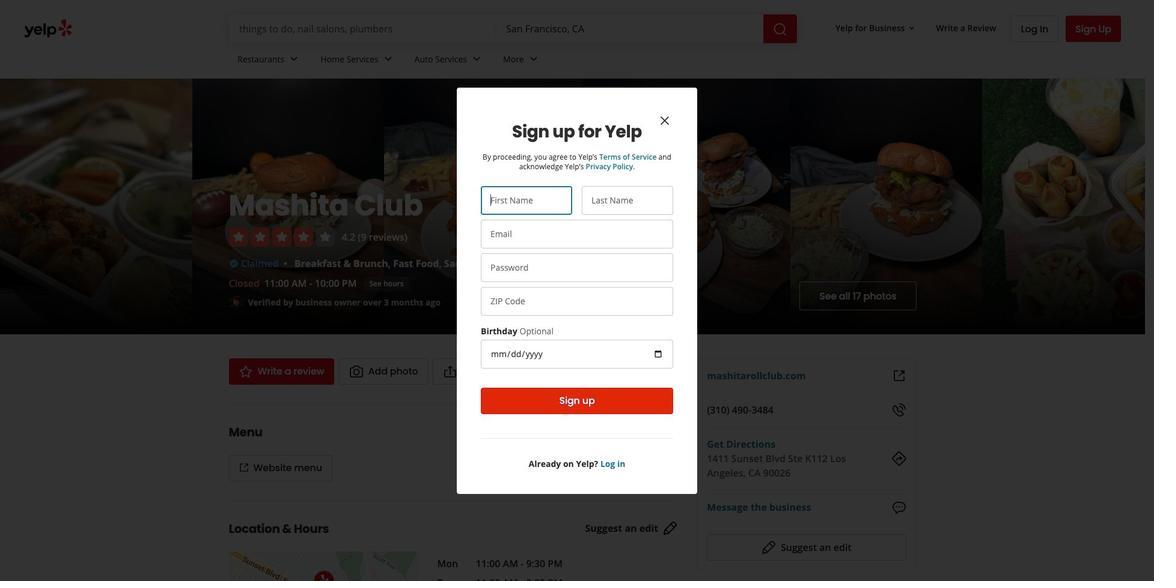 Task type: describe. For each thing, give the bounding box(es) containing it.
photo of mashita club - los angeles, ca, us. chicken sandwich image
[[192, 79, 384, 335]]

24 star v2 image
[[238, 365, 253, 379]]

location & hours element
[[209, 501, 697, 582]]

16 external link v2 image
[[239, 463, 249, 473]]

24 camera v2 image
[[349, 365, 363, 379]]

menu element
[[209, 405, 677, 482]]

photo of mashita club - los angeles, ca, us. hot chicken sandwich image
[[384, 79, 583, 335]]

24 save outline v2 image
[[515, 365, 530, 379]]

4.2 star rating image
[[229, 228, 334, 247]]

2 photo of mashita club - los angeles, ca, us. image from the left
[[982, 79, 1154, 335]]

ZIP Code text field
[[481, 287, 673, 316]]

24 pencil v2 image
[[663, 522, 677, 536]]

24 share v2 image
[[443, 365, 458, 379]]

1 24 chevron down v2 image from the left
[[287, 52, 301, 66]]

Password password field
[[481, 253, 673, 282]]

24 directions v2 image
[[892, 452, 906, 466]]



Task type: locate. For each thing, give the bounding box(es) containing it.
24 message v2 image
[[892, 501, 906, 516]]

photo of mashita club - los angeles, ca, us. image
[[583, 79, 790, 335], [982, 79, 1154, 335]]

dialog
[[0, 0, 1154, 582]]

close image
[[658, 114, 672, 128]]

16 claim filled v2 image
[[229, 259, 238, 269]]

16 chevron down v2 image
[[907, 23, 917, 33]]

0 horizontal spatial photo of mashita club - los angeles, ca, us. image
[[583, 79, 790, 335]]

1 photo of mashita club - los angeles, ca, us. image from the left
[[583, 79, 790, 335]]

map image
[[229, 552, 418, 582]]

None search field
[[230, 14, 797, 43]]

1 horizontal spatial photo of mashita club - los angeles, ca, us. image
[[982, 79, 1154, 335]]

business categories element
[[228, 43, 1121, 78]]

Email email field
[[481, 220, 673, 249]]

2 24 chevron down v2 image from the left
[[381, 52, 395, 66]]

photo of mashita club - los angeles, ca, us. spicy chicken sandwich image
[[790, 79, 982, 335]]

First Name text field
[[481, 186, 572, 215]]

photo of mashita club - los angeles, ca, us. sunset blvd roll with salmon sashimi and miso soup image
[[0, 79, 192, 335]]

24 pencil v2 image
[[762, 541, 776, 555]]

3 24 chevron down v2 image from the left
[[469, 52, 484, 66]]

4 24 chevron down v2 image from the left
[[526, 52, 541, 66]]

search image
[[773, 22, 787, 37]]

24 phone v2 image
[[892, 403, 906, 418]]

24 external link v2 image
[[892, 369, 906, 383]]

24 chevron down v2 image
[[287, 52, 301, 66], [381, 52, 395, 66], [469, 52, 484, 66], [526, 52, 541, 66]]

Birthday date field
[[481, 340, 673, 369]]

Last Name text field
[[582, 186, 673, 215]]



Task type: vqa. For each thing, say whether or not it's contained in the screenshot.
24 Phone V2 image
yes



